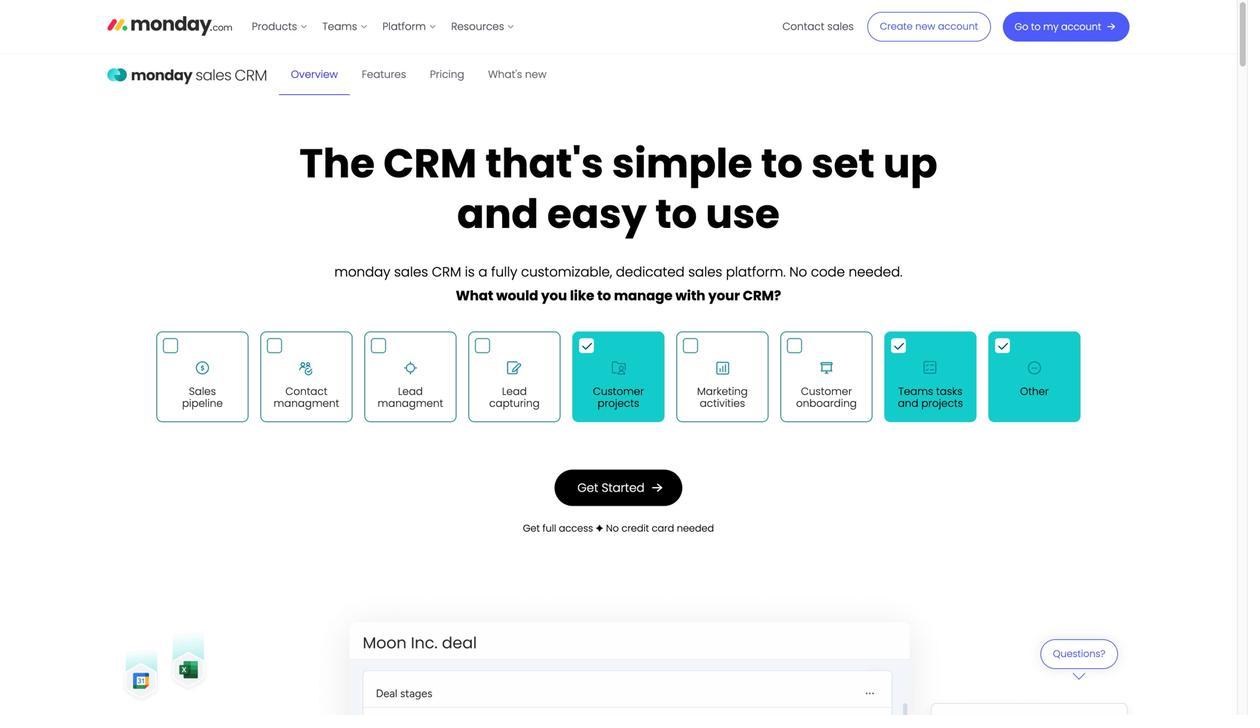 Task type: vqa. For each thing, say whether or not it's contained in the screenshot.
pmo at the top of page
no



Task type: locate. For each thing, give the bounding box(es) containing it.
marketing
[[697, 384, 748, 399]]

1 managment from the left
[[274, 396, 339, 411]]

the
[[299, 136, 375, 192]]

get inside button
[[578, 480, 598, 496]]

simple
[[612, 136, 753, 192]]

group containing sales pipeline
[[150, 326, 1087, 428]]

crm tag sales pipeline image
[[188, 353, 217, 383]]

account
[[938, 20, 978, 33], [1061, 20, 1102, 33]]

lead inside lead managment
[[398, 384, 423, 399]]

1 vertical spatial get
[[523, 522, 540, 535]]

list
[[244, 0, 522, 53]]

to right go
[[1031, 20, 1041, 33]]

new for what's
[[525, 67, 547, 82]]

crm tag lead management image
[[396, 353, 425, 383]]

1 lead from the left
[[398, 384, 423, 399]]

Sales pipeline checkbox
[[156, 332, 249, 422]]

teams inside teams link
[[322, 19, 357, 34]]

teams for teams tasks and projects
[[899, 384, 933, 399]]

my
[[1044, 20, 1059, 33]]

0 horizontal spatial account
[[938, 20, 978, 33]]

1 vertical spatial no
[[606, 522, 619, 535]]

0 horizontal spatial and
[[457, 186, 539, 242]]

0 horizontal spatial no
[[606, 522, 619, 535]]

no left code at right
[[790, 263, 807, 282]]

pipeline
[[182, 396, 223, 411]]

lead inside lead capturing
[[502, 384, 527, 399]]

get started button
[[554, 470, 683, 506]]

0 vertical spatial new
[[916, 20, 936, 33]]

group
[[150, 326, 1087, 428]]

get
[[578, 480, 598, 496], [523, 522, 540, 535]]

new for create
[[916, 20, 936, 33]]

crm tag customer projects image
[[604, 353, 633, 383]]

0 horizontal spatial customer
[[593, 384, 644, 399]]

to
[[1031, 20, 1041, 33], [761, 136, 803, 192], [655, 186, 697, 242], [597, 286, 611, 305]]

account right create
[[938, 20, 978, 33]]

no right ✦
[[606, 522, 619, 535]]

projects inside teams tasks and projects
[[921, 396, 963, 411]]

contact inside contact sales link
[[783, 19, 825, 34]]

get for get full access ✦ no credit card needed
[[523, 522, 540, 535]]

0 horizontal spatial teams
[[322, 19, 357, 34]]

managment down crm tag lead management icon on the left of page
[[378, 396, 443, 411]]

0 horizontal spatial managment
[[274, 396, 339, 411]]

customer for onboarding
[[801, 384, 852, 399]]

2 managment from the left
[[378, 396, 443, 411]]

0 horizontal spatial get
[[523, 522, 540, 535]]

✦
[[596, 522, 603, 535]]

1 horizontal spatial get
[[578, 480, 598, 496]]

1 horizontal spatial teams
[[899, 384, 933, 399]]

lead capturing
[[489, 384, 540, 411]]

customer inside the customer onboarding
[[801, 384, 852, 399]]

capturing
[[489, 396, 540, 411]]

sales
[[827, 19, 854, 34], [394, 263, 428, 282], [688, 263, 722, 282]]

1 horizontal spatial no
[[790, 263, 807, 282]]

monday sales crm is a fully customizable, dedicated sales platform. no code needed. what would you like to manage with your crm?
[[334, 263, 903, 305]]

new inside button
[[916, 20, 936, 33]]

1 horizontal spatial managment
[[378, 396, 443, 411]]

contact sales link
[[775, 15, 861, 39]]

and down crm tag team tasks n projects image
[[898, 396, 919, 411]]

lead managment
[[378, 384, 443, 411]]

full
[[543, 522, 556, 535]]

0 horizontal spatial sales
[[394, 263, 428, 282]]

get left the started
[[578, 480, 598, 496]]

crm inside monday sales crm is a fully customizable, dedicated sales platform. no code needed. what would you like to manage with your crm?
[[432, 263, 461, 282]]

1 horizontal spatial and
[[898, 396, 919, 411]]

1 customer from the left
[[593, 384, 644, 399]]

questions? button
[[1040, 640, 1118, 680]]

contact
[[783, 19, 825, 34], [285, 384, 328, 399]]

teams inside teams tasks and projects
[[899, 384, 933, 399]]

sales inside contact sales link
[[827, 19, 854, 34]]

1 horizontal spatial new
[[916, 20, 936, 33]]

marketing activities
[[697, 384, 748, 411]]

monday.com logo image
[[107, 10, 233, 41]]

0 horizontal spatial new
[[525, 67, 547, 82]]

Customer onboarding checkbox
[[781, 332, 873, 422]]

would
[[496, 286, 538, 305]]

Contact managment checkbox
[[260, 332, 353, 422]]

Other checkbox
[[989, 332, 1081, 422]]

lead for capturing
[[502, 384, 527, 399]]

sales
[[189, 384, 216, 399]]

customer
[[593, 384, 644, 399], [801, 384, 852, 399]]

new
[[916, 20, 936, 33], [525, 67, 547, 82]]

what's new
[[488, 67, 547, 82]]

projects down crm tag team tasks n projects image
[[921, 396, 963, 411]]

customizable,
[[521, 263, 612, 282]]

1 vertical spatial crm
[[432, 263, 461, 282]]

like
[[570, 286, 594, 305]]

get left full
[[523, 522, 540, 535]]

get started
[[578, 480, 645, 496]]

contact for contact sales
[[783, 19, 825, 34]]

go to my account button
[[1003, 12, 1130, 42]]

Teams tasks and projects checkbox
[[885, 332, 977, 422]]

monday
[[334, 263, 391, 282]]

0 horizontal spatial contact
[[285, 384, 328, 399]]

onboarding
[[796, 396, 857, 411]]

new right what's
[[525, 67, 547, 82]]

customer down crm tag customer projects image
[[593, 384, 644, 399]]

teams down crm tag team tasks n projects image
[[899, 384, 933, 399]]

easy
[[547, 186, 647, 242]]

0 horizontal spatial projects
[[598, 396, 639, 411]]

sales for monday
[[394, 263, 428, 282]]

and up fully
[[457, 186, 539, 242]]

1 vertical spatial new
[[525, 67, 547, 82]]

0 vertical spatial crm
[[383, 136, 477, 192]]

customer down crm tag customer onboarding icon
[[801, 384, 852, 399]]

customer inside the customer projects option
[[593, 384, 644, 399]]

sales left create
[[827, 19, 854, 34]]

and
[[457, 186, 539, 242], [898, 396, 919, 411]]

a
[[479, 263, 488, 282]]

new right create
[[916, 20, 936, 33]]

sales up with
[[688, 263, 722, 282]]

with
[[676, 286, 706, 305]]

you
[[541, 286, 567, 305]]

lead down crm tag lead management icon on the left of page
[[398, 384, 423, 399]]

no
[[790, 263, 807, 282], [606, 522, 619, 535]]

account right my
[[1061, 20, 1102, 33]]

teams
[[322, 19, 357, 34], [899, 384, 933, 399]]

managment
[[274, 396, 339, 411], [378, 396, 443, 411]]

lead for managment
[[398, 384, 423, 399]]

set
[[811, 136, 875, 192]]

get for get started
[[578, 480, 598, 496]]

1 horizontal spatial lead
[[502, 384, 527, 399]]

managment down the crm tag contact management image
[[274, 396, 339, 411]]

0 vertical spatial no
[[790, 263, 807, 282]]

sales pipeline
[[182, 384, 223, 411]]

teams tasks and projects
[[898, 384, 963, 411]]

projects down crm tag customer projects image
[[598, 396, 639, 411]]

products link
[[244, 15, 315, 39]]

0 vertical spatial get
[[578, 480, 598, 496]]

0 vertical spatial contact
[[783, 19, 825, 34]]

0 horizontal spatial lead
[[398, 384, 423, 399]]

teams up the overview
[[322, 19, 357, 34]]

resources
[[451, 19, 504, 34]]

0 vertical spatial and
[[457, 186, 539, 242]]

1 vertical spatial and
[[898, 396, 919, 411]]

crm
[[383, 136, 477, 192], [432, 263, 461, 282]]

1 horizontal spatial projects
[[921, 396, 963, 411]]

needed.
[[849, 263, 903, 282]]

contact inside contact managment
[[285, 384, 328, 399]]

projects
[[598, 396, 639, 411], [921, 396, 963, 411]]

crm inside the crm that's simple to set up and easy to use
[[383, 136, 477, 192]]

crm?
[[743, 286, 781, 305]]

to inside button
[[1031, 20, 1041, 33]]

2 lead from the left
[[502, 384, 527, 399]]

1 vertical spatial contact
[[285, 384, 328, 399]]

1 vertical spatial teams
[[899, 384, 933, 399]]

get full access ✦ no credit card needed
[[523, 522, 714, 535]]

0 vertical spatial teams
[[322, 19, 357, 34]]

lead down crm tag lead capturing image on the left of the page
[[502, 384, 527, 399]]

2 projects from the left
[[921, 396, 963, 411]]

1 projects from the left
[[598, 396, 639, 411]]

pricing link
[[418, 54, 476, 95]]

resources link
[[444, 15, 522, 39]]

sales right monday
[[394, 263, 428, 282]]

1 horizontal spatial contact
[[783, 19, 825, 34]]

crm tag customer onboarding image
[[812, 353, 841, 383]]

to right like
[[597, 286, 611, 305]]

1 horizontal spatial customer
[[801, 384, 852, 399]]

platform
[[383, 19, 426, 34]]

2 customer from the left
[[801, 384, 852, 399]]

lead
[[398, 384, 423, 399], [502, 384, 527, 399]]

2 horizontal spatial sales
[[827, 19, 854, 34]]



Task type: describe. For each thing, give the bounding box(es) containing it.
access
[[559, 522, 593, 535]]

crm tag lead capturing image
[[500, 353, 529, 383]]

sales for contact
[[827, 19, 854, 34]]

that's
[[485, 136, 604, 192]]

what's new link
[[476, 54, 559, 95]]

Lead capturing checkbox
[[468, 332, 561, 422]]

to inside monday sales crm is a fully customizable, dedicated sales platform. no code needed. what would you like to manage with your crm?
[[597, 286, 611, 305]]

questions?
[[1053, 648, 1106, 661]]

manage
[[614, 286, 673, 305]]

overview link
[[279, 54, 350, 95]]

create
[[880, 20, 913, 33]]

other
[[1020, 384, 1049, 399]]

contact for contact managment
[[285, 384, 328, 399]]

credit
[[622, 522, 649, 535]]

list containing products
[[244, 0, 522, 53]]

features
[[362, 67, 406, 82]]

Customer projects checkbox
[[573, 332, 665, 422]]

managment for contact
[[274, 396, 339, 411]]

and inside the crm that's simple to set up and easy to use
[[457, 186, 539, 242]]

is
[[465, 263, 475, 282]]

teams link
[[315, 15, 375, 39]]

the crm that's simple to set up and easy to use
[[299, 136, 938, 242]]

products
[[252, 19, 297, 34]]

create new account button
[[867, 12, 991, 42]]

crm tag contact management image
[[292, 353, 321, 383]]

create new account
[[880, 20, 978, 33]]

Marketing activities checkbox
[[677, 332, 769, 422]]

up
[[883, 136, 938, 192]]

no inside monday sales crm is a fully customizable, dedicated sales platform. no code needed. what would you like to manage with your crm?
[[790, 263, 807, 282]]

teams for teams
[[322, 19, 357, 34]]

go
[[1015, 20, 1029, 33]]

customer onboarding
[[796, 384, 857, 411]]

contact sales
[[783, 19, 854, 34]]

customer projects
[[593, 384, 644, 411]]

Lead managment checkbox
[[364, 332, 457, 422]]

to left set
[[761, 136, 803, 192]]

tasks
[[936, 384, 963, 399]]

started
[[602, 480, 645, 496]]

and inside teams tasks and projects
[[898, 396, 919, 411]]

features link
[[350, 54, 418, 95]]

dedicated
[[616, 263, 685, 282]]

monday.com crm and sales image
[[107, 54, 267, 96]]

pricing
[[430, 67, 464, 82]]

what
[[456, 286, 493, 305]]

customer for projects
[[593, 384, 644, 399]]

crm tag team tasks n projects image
[[916, 353, 945, 383]]

projects inside customer projects
[[598, 396, 639, 411]]

main element
[[244, 0, 1130, 53]]

crm tag other image
[[1020, 353, 1050, 383]]

needed
[[677, 522, 714, 535]]

managment for lead
[[378, 396, 443, 411]]

crm tag marketing activities image
[[708, 353, 737, 383]]

platform.
[[726, 263, 786, 282]]

code
[[811, 263, 845, 282]]

overview
[[291, 67, 338, 82]]

1 horizontal spatial sales
[[688, 263, 722, 282]]

card
[[652, 522, 674, 535]]

contact managment
[[274, 384, 339, 411]]

your
[[708, 286, 740, 305]]

go to my account
[[1015, 20, 1102, 33]]

fully
[[491, 263, 517, 282]]

1 horizontal spatial account
[[1061, 20, 1102, 33]]

activities
[[700, 396, 745, 411]]

use
[[706, 186, 780, 242]]

what's
[[488, 67, 522, 82]]

platform link
[[375, 15, 444, 39]]

to up dedicated
[[655, 186, 697, 242]]



